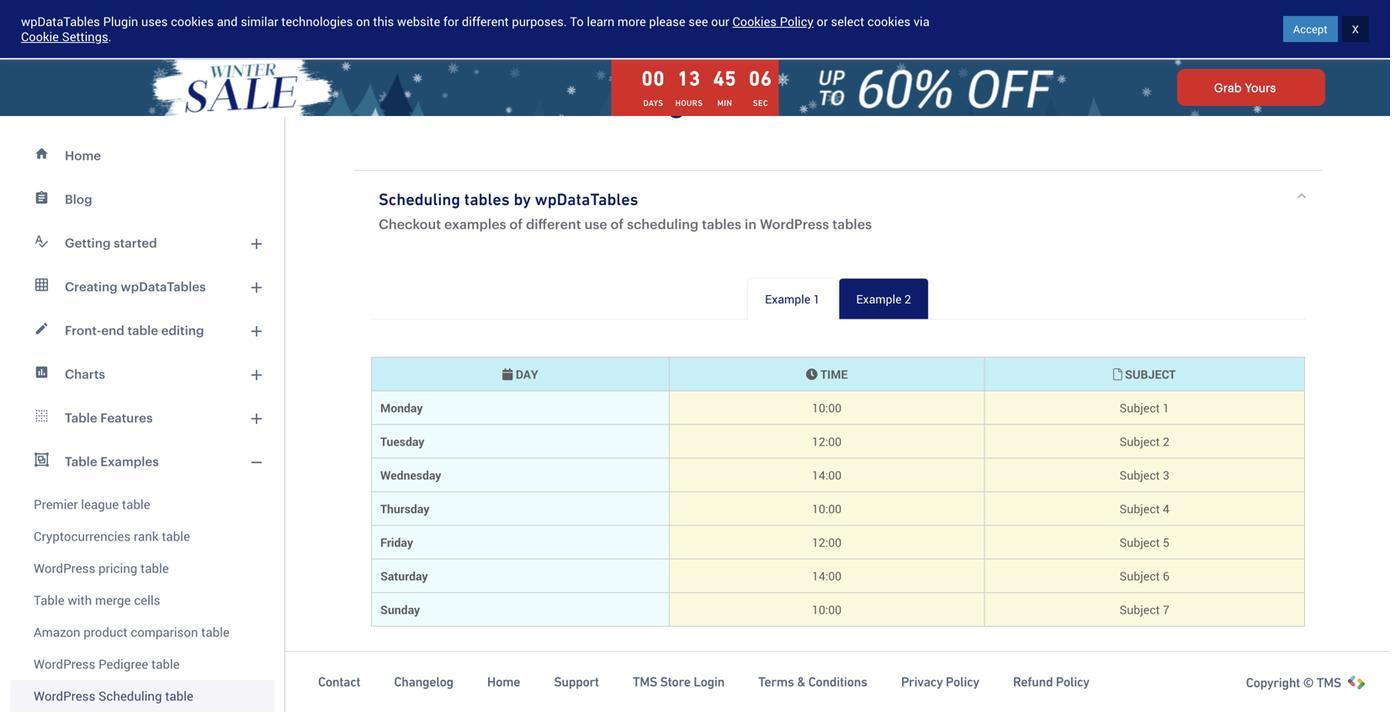 Task type: describe. For each thing, give the bounding box(es) containing it.
table with merge cells
[[34, 592, 160, 609]]

copyright
[[1246, 676, 1300, 691]]

1 horizontal spatial tables
[[702, 216, 742, 232]]

subject for subject 5
[[1120, 535, 1160, 551]]

store
[[660, 675, 691, 690]]

privacy policy
[[901, 675, 980, 690]]

policy for refund policy
[[1056, 675, 1090, 690]]

examples
[[100, 454, 159, 469]]

wordpress for wordpress pricing table link
[[34, 560, 95, 577]]

10:00 for subject 1
[[812, 400, 842, 416]]

0 horizontal spatial wordpress scheduling table
[[34, 688, 193, 705]]

getting
[[65, 236, 111, 250]]

terms & conditions
[[758, 675, 868, 690]]

contact
[[318, 675, 360, 690]]

uses
[[141, 13, 168, 30]]

file thin image
[[1114, 369, 1122, 381]]

.
[[108, 28, 112, 45]]

merge
[[95, 592, 131, 609]]

table for table features
[[65, 411, 97, 425]]

tms store login
[[633, 675, 725, 690]]

5
[[1163, 535, 1170, 551]]

subject
[[1122, 367, 1176, 383]]

on
[[356, 13, 370, 30]]

rank
[[134, 528, 159, 545]]

getting started
[[65, 236, 157, 250]]

1 for subject 1
[[1163, 400, 1170, 416]]

and
[[217, 13, 238, 30]]

cryptocurrencies rank table
[[34, 528, 190, 545]]

creating wpdatatables
[[65, 279, 206, 294]]

conditions
[[808, 675, 868, 690]]

use
[[585, 216, 607, 232]]

sec
[[753, 98, 768, 108]]

support
[[554, 675, 599, 690]]

front-
[[65, 323, 101, 338]]

wordpress pedigree table
[[34, 656, 180, 673]]

1 vertical spatial home link
[[487, 674, 520, 691]]

with
[[68, 592, 92, 609]]

cryptocurrencies rank table link
[[10, 521, 274, 553]]

1 horizontal spatial wpdatatables
[[121, 279, 206, 294]]

changelog link
[[394, 674, 454, 691]]

features
[[100, 411, 153, 425]]

refund policy
[[1013, 675, 1090, 690]]

pedigree
[[98, 656, 148, 673]]

wordpress down website
[[353, 81, 515, 120]]

subject 4
[[1120, 501, 1170, 517]]

terms & conditions link
[[758, 674, 868, 691]]

plugin
[[103, 13, 138, 30]]

see
[[689, 13, 708, 30]]

x button
[[1342, 16, 1369, 42]]

support link
[[554, 674, 599, 691]]

subject for subject 1
[[1120, 400, 1160, 416]]

terms
[[758, 675, 794, 690]]

wpdatatables - tables and charts manager wordpress plugin image
[[17, 14, 178, 45]]

premier league table link
[[10, 484, 274, 521]]

get started link
[[1218, 9, 1374, 50]]

monday
[[380, 400, 423, 416]]

days
[[643, 98, 663, 108]]

for
[[443, 13, 459, 30]]

wordpress pricing table link
[[10, 553, 274, 585]]

time
[[818, 367, 848, 383]]

table examples link
[[10, 440, 274, 484]]

2 cookies from the left
[[868, 13, 911, 30]]

by
[[514, 190, 531, 209]]

tuesday
[[380, 434, 425, 450]]

amazon product comparison table
[[34, 624, 230, 641]]

privacy
[[901, 675, 943, 690]]

website
[[397, 13, 440, 30]]

14:00 for subject 3
[[812, 468, 842, 484]]

wordpress pricing table
[[34, 560, 169, 577]]

cells
[[134, 592, 160, 609]]

subject 2
[[1120, 434, 1170, 450]]

0 horizontal spatial scheduling
[[98, 688, 162, 705]]

friday
[[380, 535, 413, 551]]

wpdatatables inside wpdatatables plugin uses cookies and similar technologies on this website for different purposes. to learn more please see our cookies policy or select cookies via cookie settings .
[[21, 13, 100, 30]]

example for example 2
[[856, 291, 902, 307]]

wednesday
[[380, 468, 441, 484]]

blog
[[65, 192, 92, 207]]

yours
[[1245, 81, 1276, 94]]

wpdatatables plugin uses cookies and similar technologies on this website for different purposes. to learn more please see our cookies policy or select cookies via cookie settings .
[[21, 13, 930, 45]]

7
[[1163, 602, 1170, 618]]

wordpress for wordpress pedigree table link
[[34, 656, 95, 673]]

blog link
[[10, 178, 274, 221]]

purposes.
[[512, 13, 567, 30]]

2 horizontal spatial tables
[[833, 216, 872, 232]]

to
[[570, 13, 584, 30]]

please
[[649, 13, 686, 30]]

amazon
[[34, 624, 80, 641]]

technologies
[[281, 13, 353, 30]]

charts link
[[10, 353, 274, 396]]

similar
[[241, 13, 278, 30]]

changelog
[[394, 675, 454, 690]]

different inside wpdatatables plugin uses cookies and similar technologies on this website for different purposes. to learn more please see our cookies policy or select cookies via cookie settings .
[[462, 13, 509, 30]]

6
[[1163, 569, 1170, 585]]

wordpress inside 'scheduling tables by wpdatatables checkout examples of different use of scheduling tables in wordpress tables'
[[760, 216, 829, 232]]

day
[[513, 367, 538, 383]]



Task type: vqa. For each thing, say whether or not it's contained in the screenshot.
Junior for Junior C++ developer
no



Task type: locate. For each thing, give the bounding box(es) containing it.
3 subject from the top
[[1120, 468, 1160, 484]]

saturday
[[380, 569, 428, 585]]

clock full image
[[806, 369, 818, 381]]

home link up blog
[[10, 134, 274, 178]]

1 horizontal spatial wordpress scheduling table
[[353, 81, 768, 120]]

0 vertical spatial table
[[65, 411, 97, 425]]

thursday
[[380, 501, 430, 517]]

0 horizontal spatial of
[[510, 216, 523, 232]]

tables up examples
[[464, 190, 510, 209]]

table for table examples
[[65, 454, 97, 469]]

different down by
[[526, 216, 581, 232]]

subject left 7
[[1120, 602, 1160, 618]]

subject up subject 2
[[1120, 400, 1160, 416]]

1 horizontal spatial example
[[856, 291, 902, 307]]

policy right the privacy
[[946, 675, 980, 690]]

policy right refund
[[1056, 675, 1090, 690]]

0 horizontal spatial example
[[765, 291, 811, 307]]

2 for example 2
[[905, 291, 911, 307]]

&
[[797, 675, 806, 690]]

of down by
[[510, 216, 523, 232]]

subject for subject 3
[[1120, 468, 1160, 484]]

scheduling tables by wpdatatables checkout examples of different use of scheduling tables in wordpress tables
[[379, 190, 872, 232]]

0 horizontal spatial 2
[[905, 291, 911, 307]]

0 vertical spatial different
[[462, 13, 509, 30]]

1 down subject
[[1163, 400, 1170, 416]]

wordpress scheduling table link
[[10, 681, 274, 713]]

front-end table editing link
[[10, 309, 274, 353]]

0 horizontal spatial policy
[[780, 13, 814, 30]]

2 14:00 from the top
[[812, 569, 842, 585]]

calendar image
[[503, 369, 513, 381]]

0 horizontal spatial 1
[[814, 291, 820, 307]]

learn
[[587, 13, 615, 30]]

of right the use
[[611, 216, 624, 232]]

2 horizontal spatial policy
[[1056, 675, 1090, 690]]

home link left support link
[[487, 674, 520, 691]]

0 horizontal spatial tms
[[633, 675, 657, 690]]

12:00
[[812, 434, 842, 450], [812, 535, 842, 551]]

accept
[[1293, 21, 1328, 37]]

Search form search field
[[354, 18, 918, 40]]

1 horizontal spatial tms
[[1317, 676, 1342, 691]]

1 vertical spatial different
[[526, 216, 581, 232]]

0 vertical spatial 14:00
[[812, 468, 842, 484]]

scheduling up checkout
[[379, 190, 460, 209]]

1 for example 1
[[814, 291, 820, 307]]

wpdatatables up the use
[[535, 190, 638, 209]]

1 vertical spatial 10:00
[[812, 501, 842, 517]]

home left support link
[[487, 675, 520, 690]]

our
[[711, 13, 730, 30]]

1 vertical spatial 2
[[1163, 434, 1170, 450]]

table up the premier league table
[[65, 454, 97, 469]]

2 vertical spatial table
[[34, 592, 65, 609]]

subject
[[1120, 400, 1160, 416], [1120, 434, 1160, 450], [1120, 468, 1160, 484], [1120, 501, 1160, 517], [1120, 535, 1160, 551], [1120, 569, 1160, 585], [1120, 602, 1160, 618]]

example 2 link
[[839, 278, 929, 320]]

12:00 for subject 2
[[812, 434, 842, 450]]

subject 3
[[1120, 468, 1170, 484]]

home up blog
[[65, 148, 101, 163]]

different
[[462, 13, 509, 30], [526, 216, 581, 232]]

tms store login link
[[633, 674, 725, 691]]

0 vertical spatial 12:00
[[812, 434, 842, 450]]

0 vertical spatial scheduling
[[523, 81, 686, 120]]

subject for subject 7
[[1120, 602, 1160, 618]]

started
[[1287, 21, 1326, 37]]

checkout
[[379, 216, 441, 232]]

1 vertical spatial wpdatatables
[[535, 190, 638, 209]]

cookies policy link
[[733, 13, 814, 30]]

1 vertical spatial home
[[487, 675, 520, 690]]

2 example from the left
[[856, 291, 902, 307]]

comparison
[[131, 624, 198, 641]]

45
[[713, 67, 737, 90]]

0 vertical spatial 10:00
[[812, 400, 842, 416]]

1 vertical spatial 14:00
[[812, 569, 842, 585]]

0 vertical spatial home link
[[10, 134, 274, 178]]

4
[[1163, 501, 1170, 517]]

this
[[373, 13, 394, 30]]

accept button
[[1283, 16, 1338, 42]]

table inside "link"
[[65, 411, 97, 425]]

2 12:00 from the top
[[812, 535, 842, 551]]

7 subject from the top
[[1120, 602, 1160, 618]]

6 subject from the top
[[1120, 569, 1160, 585]]

0 horizontal spatial tables
[[464, 190, 510, 209]]

subject for subject 2
[[1120, 434, 1160, 450]]

policy inside wpdatatables plugin uses cookies and similar technologies on this website for different purposes. to learn more please see our cookies policy or select cookies via cookie settings .
[[780, 13, 814, 30]]

wordpress scheduling table down wordpress pedigree table
[[34, 688, 193, 705]]

©
[[1303, 676, 1314, 691]]

subject for subject 4
[[1120, 501, 1160, 517]]

example 1 link
[[747, 278, 838, 320]]

premier league table
[[34, 496, 150, 513]]

league
[[81, 496, 119, 513]]

amazon product comparison table link
[[10, 617, 274, 649]]

10:00 for subject 7
[[812, 602, 842, 618]]

cookie
[[21, 28, 59, 45]]

2 vertical spatial 10:00
[[812, 602, 842, 618]]

table features link
[[10, 396, 274, 440]]

12:00 for subject 5
[[812, 535, 842, 551]]

grab yours
[[1214, 81, 1276, 94]]

3 10:00 from the top
[[812, 602, 842, 618]]

policy for privacy policy
[[946, 675, 980, 690]]

table
[[694, 81, 768, 120], [127, 323, 158, 338], [122, 496, 150, 513], [162, 528, 190, 545], [141, 560, 169, 577], [201, 624, 230, 641], [151, 656, 180, 673], [165, 688, 193, 705]]

1 of from the left
[[510, 216, 523, 232]]

2 10:00 from the top
[[812, 501, 842, 517]]

1 horizontal spatial home
[[487, 675, 520, 690]]

1 cookies from the left
[[171, 13, 214, 30]]

2 horizontal spatial scheduling
[[523, 81, 686, 120]]

cookies left via
[[868, 13, 911, 30]]

1 horizontal spatial home link
[[487, 674, 520, 691]]

scheduling down search form search box
[[523, 81, 686, 120]]

table down charts at the bottom left of page
[[65, 411, 97, 425]]

contact link
[[318, 674, 360, 691]]

wpdatatables inside 'scheduling tables by wpdatatables checkout examples of different use of scheduling tables in wordpress tables'
[[535, 190, 638, 209]]

subject 1
[[1120, 400, 1170, 416]]

wordpress down amazon
[[34, 656, 95, 673]]

2 vertical spatial scheduling
[[98, 688, 162, 705]]

x
[[1352, 21, 1359, 37]]

0 horizontal spatial different
[[462, 13, 509, 30]]

example for example 1
[[765, 291, 811, 307]]

1 vertical spatial 12:00
[[812, 535, 842, 551]]

subject left 4
[[1120, 501, 1160, 517]]

13
[[677, 67, 701, 90]]

subject 5
[[1120, 535, 1170, 551]]

1 horizontal spatial 1
[[1163, 400, 1170, 416]]

1 example from the left
[[765, 291, 811, 307]]

1
[[814, 291, 820, 307], [1163, 400, 1170, 416]]

scheduling down pedigree
[[98, 688, 162, 705]]

different inside 'scheduling tables by wpdatatables checkout examples of different use of scheduling tables in wordpress tables'
[[526, 216, 581, 232]]

1 horizontal spatial policy
[[946, 675, 980, 690]]

wordpress scheduling table
[[353, 81, 768, 120], [34, 688, 193, 705]]

scheduling
[[523, 81, 686, 120], [379, 190, 460, 209], [98, 688, 162, 705]]

0 vertical spatial wpdatatables
[[21, 13, 100, 30]]

1 12:00 from the top
[[812, 434, 842, 450]]

hours
[[675, 98, 703, 108]]

1 vertical spatial table
[[65, 454, 97, 469]]

14:00 for subject 6
[[812, 569, 842, 585]]

home inside home link
[[65, 148, 101, 163]]

tms right the ©
[[1317, 676, 1342, 691]]

subject left 3
[[1120, 468, 1160, 484]]

0 vertical spatial 2
[[905, 291, 911, 307]]

wordpress up with on the left of the page
[[34, 560, 95, 577]]

1 horizontal spatial scheduling
[[379, 190, 460, 209]]

wordpress for wordpress scheduling table link
[[34, 688, 95, 705]]

0 horizontal spatial home link
[[10, 134, 274, 178]]

2 for subject 2
[[1163, 434, 1170, 450]]

product
[[84, 624, 128, 641]]

10:00 for subject 4
[[812, 501, 842, 517]]

2 subject from the top
[[1120, 434, 1160, 450]]

3
[[1163, 468, 1170, 484]]

subject for subject 6
[[1120, 569, 1160, 585]]

wpdatatables up editing
[[121, 279, 206, 294]]

tms inside tms store login link
[[633, 675, 657, 690]]

table features
[[65, 411, 153, 425]]

in
[[745, 216, 757, 232]]

06
[[749, 67, 772, 90]]

1 left example 2
[[814, 291, 820, 307]]

premier
[[34, 496, 78, 513]]

tms left store
[[633, 675, 657, 690]]

example 2
[[856, 291, 911, 307]]

cookies left and
[[171, 13, 214, 30]]

1 subject from the top
[[1120, 400, 1160, 416]]

table left with on the left of the page
[[34, 592, 65, 609]]

0 horizontal spatial home
[[65, 148, 101, 163]]

2 of from the left
[[611, 216, 624, 232]]

copyright © tms
[[1246, 676, 1342, 691]]

1 horizontal spatial different
[[526, 216, 581, 232]]

table with merge cells link
[[10, 585, 274, 617]]

policy left or
[[780, 13, 814, 30]]

wpdatatables left .
[[21, 13, 100, 30]]

1 vertical spatial scheduling
[[379, 190, 460, 209]]

wordpress scheduling table down to
[[353, 81, 768, 120]]

tables left in on the top right of the page
[[702, 216, 742, 232]]

subject down subject 1
[[1120, 434, 1160, 450]]

different right for
[[462, 13, 509, 30]]

0 vertical spatial home
[[65, 148, 101, 163]]

via
[[914, 13, 930, 30]]

tables up example 2 link
[[833, 216, 872, 232]]

1 vertical spatial 1
[[1163, 400, 1170, 416]]

subject 6
[[1120, 569, 1170, 585]]

grab
[[1214, 81, 1242, 94]]

table examples
[[65, 454, 159, 469]]

1 vertical spatial wordpress scheduling table
[[34, 688, 193, 705]]

wordpress pedigree table link
[[10, 649, 274, 681]]

cookie settings button
[[21, 28, 108, 45]]

cookies
[[733, 13, 777, 30]]

5 subject from the top
[[1120, 535, 1160, 551]]

0 horizontal spatial cookies
[[171, 13, 214, 30]]

subject left '5'
[[1120, 535, 1160, 551]]

1 horizontal spatial cookies
[[868, 13, 911, 30]]

2 horizontal spatial wpdatatables
[[535, 190, 638, 209]]

00
[[642, 67, 665, 90]]

subject left 6 on the bottom right of page
[[1120, 569, 1160, 585]]

4 subject from the top
[[1120, 501, 1160, 517]]

started
[[114, 236, 157, 250]]

wordpress down wordpress pedigree table
[[34, 688, 95, 705]]

settings
[[62, 28, 108, 45]]

end
[[101, 323, 124, 338]]

0 vertical spatial wordpress scheduling table
[[353, 81, 768, 120]]

front-end table editing
[[65, 323, 204, 338]]

cookies
[[171, 13, 214, 30], [868, 13, 911, 30]]

policy
[[780, 13, 814, 30], [946, 675, 980, 690], [1056, 675, 1090, 690]]

select
[[831, 13, 865, 30]]

14:00
[[812, 468, 842, 484], [812, 569, 842, 585]]

table for table with merge cells
[[34, 592, 65, 609]]

1 horizontal spatial of
[[611, 216, 624, 232]]

2
[[905, 291, 911, 307], [1163, 434, 1170, 450]]

refund policy link
[[1013, 674, 1090, 691]]

wordpress right in on the top right of the page
[[760, 216, 829, 232]]

1 14:00 from the top
[[812, 468, 842, 484]]

10:00
[[812, 400, 842, 416], [812, 501, 842, 517], [812, 602, 842, 618]]

scheduling inside 'scheduling tables by wpdatatables checkout examples of different use of scheduling tables in wordpress tables'
[[379, 190, 460, 209]]

2 vertical spatial wpdatatables
[[121, 279, 206, 294]]

get
[[1265, 21, 1284, 37]]

pricing
[[98, 560, 137, 577]]

1 horizontal spatial 2
[[1163, 434, 1170, 450]]

1 10:00 from the top
[[812, 400, 842, 416]]

examples
[[444, 216, 506, 232]]

or
[[817, 13, 828, 30]]

grab yours link
[[1177, 69, 1325, 106]]

2 inside example 2 link
[[905, 291, 911, 307]]

0 horizontal spatial wpdatatables
[[21, 13, 100, 30]]

0 vertical spatial 1
[[814, 291, 820, 307]]



